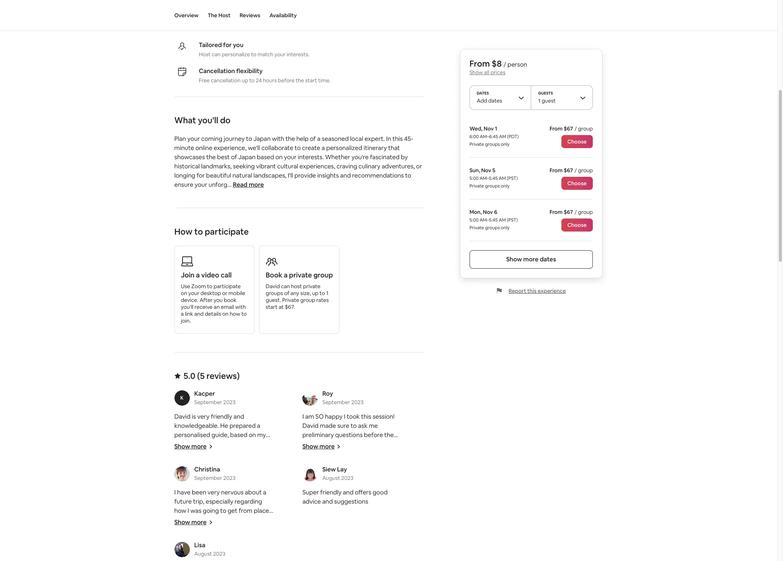 Task type: vqa. For each thing, say whether or not it's contained in the screenshot.
areas
yes



Task type: locate. For each thing, give the bounding box(es) containing it.
or inside plan your coming journey to japan with the help of a seasoned local expert. in this 45- minute online experience, we'll collaborate to create a personalized itinerary that showcases the best of japan based on your interests. whether you're fascinated by historical landmarks, seeking vibrant cultural experiences, craving culinary adventures, or longing for beautiful natural landscapes, i'll provide insights and recommendations to ensure your unforg…
[[416, 162, 422, 170]]

to left 24 in the left of the page
[[249, 77, 255, 84]]

host inside button
[[219, 12, 231, 19]]

1 horizontal spatial experience,
[[350, 505, 383, 513]]

private for wed,
[[470, 141, 485, 147]]

groups for 1
[[486, 141, 500, 147]]

participate
[[205, 226, 249, 237], [214, 283, 241, 290]]

guest
[[542, 97, 556, 104]]

my inside i am so happy i took this session! david made sure to ask me preliminary questions before the conversation. during the conversation he heard my wishes and then gave a lot of recommendations and arranged things i had in mind, into a detailed schedule. in the end an entire itinerary will be sent(!!!).  i really recommend this experience, david is very kind and considerate, with excellent english, and most importantly a very broad knowledge of japan as a whole in a variety of destinations. high value for money.
[[366, 450, 375, 458]]

wed, nov 1 6:00 am–6:45 am (pdt) private groups only
[[470, 125, 519, 147]]

to up anxiety
[[174, 516, 181, 524]]

am for sun, nov 5
[[499, 175, 506, 182]]

/ for 1
[[575, 125, 578, 132]]

1 vertical spatial can
[[281, 283, 290, 290]]

0 horizontal spatial august
[[194, 551, 212, 558]]

from for wed, nov 1
[[550, 125, 563, 132]]

with down really
[[383, 514, 395, 522]]

1 vertical spatial only
[[501, 183, 510, 189]]

christina image
[[174, 467, 190, 482], [174, 467, 190, 482]]

japan inside i am so happy i took this session! david made sure to ask me preliminary questions before the conversation. during the conversation he heard my wishes and then gave a lot of recommendations and arranged things i had in mind, into a detailed schedule. in the end an entire itinerary will be sent(!!!).  i really recommend this experience, david is very kind and considerate, with excellent english, and most importantly a very broad knowledge of japan as a whole in a variety of destinations. high value for money.
[[342, 542, 360, 550]]

1 horizontal spatial during
[[342, 440, 361, 449]]

of right best
[[231, 153, 237, 161]]

0 vertical spatial up
[[242, 77, 248, 84]]

i have been very nervous about a future trip, especially regarding how i was going to get from place to place. david was able to ease my anxiety with his local knowledge, suggestions, willing guidance with thoughtful responses, and a pleasant and easygoing manner.
[[174, 489, 274, 561]]

nov left 5
[[482, 167, 492, 174]]

very inside david is very friendly and knowledgeable. he prepared a personalised guide, based on my areas of interest and my trip schedule. during our call, i learned about various interesting places and experiences to visit.
[[197, 413, 210, 421]]

up
[[242, 77, 248, 84], [312, 290, 319, 297]]

groups inside the mon, nov 6 5:00 am–5:45 am (pst) private groups only
[[486, 225, 500, 231]]

1 vertical spatial was
[[217, 516, 228, 524]]

choose link
[[562, 135, 594, 148], [562, 177, 594, 190], [562, 219, 594, 232]]

1 vertical spatial 1
[[495, 125, 498, 132]]

1 horizontal spatial or
[[416, 162, 422, 170]]

importantly
[[303, 532, 336, 540]]

am–5:45 inside the mon, nov 6 5:00 am–5:45 am (pst) private groups only
[[480, 217, 498, 223]]

1 horizontal spatial in
[[387, 135, 392, 143]]

up right size,
[[312, 290, 319, 297]]

show more button
[[174, 443, 213, 451], [303, 443, 341, 451], [174, 519, 213, 527]]

only for sun, nov 5
[[501, 183, 510, 189]]

david inside david is very friendly and knowledgeable. he prepared a personalised guide, based on my areas of interest and my trip schedule. during our call, i learned about various interesting places and experiences to visit.
[[174, 413, 191, 421]]

in right the
[[222, 11, 227, 19]]

in right had
[[336, 477, 341, 485]]

1 horizontal spatial up
[[312, 290, 319, 297]]

start inside book a private group david can host private groups of any size, up to 1 guest. private group rates start at $67.
[[266, 304, 278, 311]]

5:00 down sun,
[[470, 175, 479, 182]]

am–5:45 for 6
[[480, 217, 498, 223]]

offers
[[355, 489, 372, 497]]

private up host
[[289, 271, 312, 280]]

regarding
[[235, 498, 262, 506]]

itinerary down expert.
[[364, 144, 387, 152]]

september down 'roy'
[[323, 399, 350, 406]]

places
[[246, 459, 264, 467]]

2 horizontal spatial 1
[[539, 97, 541, 104]]

groups inside the wed, nov 1 6:00 am–6:45 am (pdt) private groups only
[[486, 141, 500, 147]]

2 choose link from the top
[[562, 177, 594, 190]]

2 5:00 from the top
[[470, 217, 479, 223]]

and up the into
[[356, 468, 366, 476]]

interests.
[[287, 51, 310, 58], [298, 153, 324, 161]]

schedule.
[[174, 450, 201, 458], [303, 486, 329, 495]]

0 horizontal spatial start
[[266, 304, 278, 311]]

august down lisa
[[194, 551, 212, 558]]

insights
[[318, 172, 339, 180]]

groups down 5
[[486, 183, 500, 189]]

nov left 6
[[484, 209, 494, 216]]

0 horizontal spatial up
[[242, 77, 248, 84]]

and inside plan your coming journey to japan with the help of a seasoned local expert. in this 45- minute online experience, we'll collaborate to create a personalized itinerary that showcases the best of japan based on your interests. whether you're fascinated by historical landmarks, seeking vibrant cultural experiences, craving culinary adventures, or longing for beautiful natural landscapes, i'll provide insights and recommendations to ensure your unforg…
[[340, 172, 351, 180]]

siew
[[323, 466, 336, 474]]

more down personalised
[[192, 443, 207, 451]]

with inside join a video call use zoom to participate on your desktop or mobile device. after you book you'll receive an email with a link and details on how to join.
[[235, 304, 246, 311]]

1 right size,
[[326, 290, 329, 297]]

am–5:45 for 5
[[480, 175, 498, 182]]

dates add dates
[[477, 91, 503, 104]]

a left lot
[[344, 459, 347, 467]]

learned
[[249, 450, 270, 458]]

0 horizontal spatial during
[[203, 450, 222, 458]]

2023 down willing on the bottom left of the page
[[213, 551, 226, 558]]

from $67 / group for 6
[[550, 209, 594, 216]]

and up our
[[221, 440, 232, 449]]

gave
[[329, 459, 343, 467]]

1 $67 from the top
[[564, 125, 574, 132]]

for up personalize
[[223, 41, 232, 49]]

1 vertical spatial during
[[203, 450, 222, 458]]

very down english,
[[342, 532, 354, 540]]

september down kacper at the bottom of the page
[[194, 399, 222, 406]]

you left book at bottom left
[[214, 297, 223, 304]]

before down me
[[364, 431, 383, 439]]

private down 'mon,'
[[470, 225, 485, 231]]

based inside plan your coming journey to japan with the help of a seasoned local expert. in this 45- minute online experience, we'll collaborate to create a personalized itinerary that showcases the best of japan based on your interests. whether you're fascinated by historical landmarks, seeking vibrant cultural experiences, craving culinary adventures, or longing for beautiful natural landscapes, i'll provide insights and recommendations to ensure your unforg…
[[257, 153, 274, 161]]

english
[[228, 11, 248, 19]]

groups for 6
[[486, 225, 500, 231]]

0 vertical spatial am
[[500, 134, 507, 140]]

report this experience
[[509, 288, 567, 295]]

considerate,
[[347, 514, 382, 522]]

siew lay image
[[303, 467, 318, 482]]

1 vertical spatial choose link
[[562, 177, 594, 190]]

2 from $67 / group from the top
[[550, 167, 594, 174]]

been
[[192, 489, 206, 497]]

choose for 6
[[568, 222, 587, 229]]

1 horizontal spatial friendly
[[320, 489, 342, 497]]

time.
[[318, 77, 331, 84]]

best
[[217, 153, 230, 161]]

2 vertical spatial japan
[[342, 542, 360, 550]]

1 vertical spatial how
[[174, 507, 186, 515]]

$67
[[564, 125, 574, 132], [564, 167, 574, 174], [564, 209, 574, 216]]

september inside christina september 2023
[[194, 475, 222, 482]]

this
[[393, 135, 403, 143], [528, 288, 537, 295], [361, 413, 372, 421], [339, 505, 349, 513]]

0 vertical spatial schedule.
[[174, 450, 201, 458]]

show more button up suggestions,
[[174, 519, 213, 527]]

1 vertical spatial based
[[230, 431, 248, 439]]

/ for 5
[[575, 167, 578, 174]]

1 vertical spatial for
[[197, 172, 205, 180]]

groups up at
[[266, 290, 283, 297]]

2 only from the top
[[501, 183, 510, 189]]

am inside the wed, nov 1 6:00 am–6:45 am (pdt) private groups only
[[500, 134, 507, 140]]

dates inside dates add dates
[[489, 97, 503, 104]]

sun, nov 5 5:00 am–5:45 am (pst) private groups only
[[470, 167, 518, 189]]

1 only from the top
[[501, 141, 510, 147]]

will
[[327, 496, 336, 504]]

nov inside the mon, nov 6 5:00 am–5:45 am (pst) private groups only
[[484, 209, 494, 216]]

1 choose link from the top
[[562, 135, 594, 148]]

5:00 for sun, nov 5
[[470, 175, 479, 182]]

0 horizontal spatial host
[[199, 51, 211, 58]]

·
[[197, 11, 199, 19]]

(pst) for 6
[[507, 217, 518, 223]]

a right whole
[[398, 542, 401, 550]]

0 horizontal spatial you
[[214, 297, 223, 304]]

1 horizontal spatial for
[[223, 41, 232, 49]]

experience, down journey
[[214, 144, 247, 152]]

report
[[509, 288, 527, 295]]

2 $67 from the top
[[564, 167, 574, 174]]

2023 inside lisa august 2023
[[213, 551, 226, 558]]

2 vertical spatial from $67 / group
[[550, 209, 594, 216]]

private down host
[[282, 297, 299, 304]]

1 vertical spatial host
[[199, 51, 211, 58]]

0 horizontal spatial before
[[278, 77, 295, 84]]

groups inside sun, nov 5 5:00 am–5:45 am (pst) private groups only
[[486, 183, 500, 189]]

a down english,
[[337, 532, 340, 540]]

sent(!!!).
[[346, 496, 368, 504]]

start
[[305, 77, 317, 84], [266, 304, 278, 311]]

of up destinations. at the bottom left
[[335, 542, 341, 550]]

entire
[[368, 486, 385, 495]]

more inside show more dates link
[[524, 255, 539, 264]]

sure
[[338, 422, 350, 430]]

personalize
[[222, 51, 250, 58]]

and down craving
[[340, 172, 351, 180]]

english,
[[329, 523, 351, 531]]

show inside the "from $8 / person show all prices"
[[470, 69, 484, 76]]

1 vertical spatial friendly
[[320, 489, 342, 497]]

2023 up the he
[[223, 399, 236, 406]]

(pst) inside sun, nov 5 5:00 am–5:45 am (pst) private groups only
[[507, 175, 518, 182]]

size,
[[301, 290, 311, 297]]

0 horizontal spatial itinerary
[[303, 496, 326, 504]]

only inside sun, nov 5 5:00 am–5:45 am (pst) private groups only
[[501, 183, 510, 189]]

0 horizontal spatial was
[[191, 507, 202, 515]]

friendly inside david is very friendly and knowledgeable. he prepared a personalised guide, based on my areas of interest and my trip schedule. during our call, i learned about various interesting places and experiences to visit.
[[211, 413, 232, 421]]

2 vertical spatial 1
[[326, 290, 329, 297]]

online
[[196, 144, 213, 152]]

2023 inside siew lay august 2023
[[341, 475, 354, 482]]

private inside the mon, nov 6 5:00 am–5:45 am (pst) private groups only
[[470, 225, 485, 231]]

interests. inside tailored for you host can personalize to match your interests.
[[287, 51, 310, 58]]

september for roy
[[323, 399, 350, 406]]

dates for show more dates
[[540, 255, 557, 264]]

0 vertical spatial 1
[[539, 97, 541, 104]]

1 horizontal spatial in
[[336, 477, 341, 485]]

3 choose from the top
[[568, 222, 587, 229]]

show
[[470, 69, 484, 76], [507, 255, 523, 264], [174, 443, 190, 451], [303, 443, 318, 451], [174, 519, 190, 527]]

2023
[[223, 399, 236, 406], [352, 399, 364, 406], [223, 475, 236, 482], [341, 475, 354, 482], [213, 551, 226, 558]]

i'll
[[288, 172, 293, 180]]

2023 inside kacper september 2023
[[223, 399, 236, 406]]

that
[[389, 144, 400, 152]]

private inside sun, nov 5 5:00 am–5:45 am (pst) private groups only
[[470, 183, 485, 189]]

only for wed, nov 1
[[501, 141, 510, 147]]

group for 1
[[579, 125, 594, 132]]

during inside david is very friendly and knowledgeable. he prepared a personalised guide, based on my areas of interest and my trip schedule. during our call, i learned about various interesting places and experiences to visit.
[[203, 450, 222, 458]]

2 vertical spatial nov
[[484, 209, 494, 216]]

choose link for 5
[[562, 177, 594, 190]]

1 vertical spatial am–5:45
[[480, 217, 498, 223]]

and inside join a video call use zoom to participate on your desktop or mobile device. after you book you'll receive an email with a link and details on how to join.
[[195, 311, 204, 318]]

on down collaborate
[[276, 153, 283, 161]]

lot
[[349, 459, 356, 467]]

experience
[[538, 288, 567, 295]]

private down 6:00
[[470, 141, 485, 147]]

2 vertical spatial choose link
[[562, 219, 594, 232]]

this up that
[[393, 135, 403, 143]]

preliminary
[[303, 431, 334, 439]]

1 5:00 from the top
[[470, 175, 479, 182]]

i right call,
[[246, 450, 247, 458]]

1 horizontal spatial is
[[303, 514, 307, 522]]

(pst) for 5
[[507, 175, 518, 182]]

participate inside join a video call use zoom to participate on your desktop or mobile device. after you book you'll receive an email with a link and details on how to join.
[[214, 283, 241, 290]]

vibrant
[[256, 162, 276, 170]]

5:00 inside the mon, nov 6 5:00 am–5:45 am (pst) private groups only
[[470, 217, 479, 223]]

august
[[323, 475, 340, 482], [194, 551, 212, 558]]

1 inside "guests 1 guest"
[[539, 97, 541, 104]]

show more down preliminary
[[303, 443, 335, 451]]

schedule. down things at the left bottom of the page
[[303, 486, 329, 495]]

0 vertical spatial you
[[233, 41, 244, 49]]

1 vertical spatial choose
[[568, 180, 587, 187]]

1 left "guest"
[[539, 97, 541, 104]]

0 vertical spatial is
[[192, 413, 196, 421]]

1 horizontal spatial about
[[245, 489, 262, 497]]

this inside plan your coming journey to japan with the help of a seasoned local expert. in this 45- minute online experience, we'll collaborate to create a personalized itinerary that showcases the best of japan based on your interests. whether you're fascinated by historical landmarks, seeking vibrant cultural experiences, craving culinary adventures, or longing for beautiful natural landscapes, i'll provide insights and recommendations to ensure your unforg…
[[393, 135, 403, 143]]

you inside tailored for you host can personalize to match your interests.
[[233, 41, 244, 49]]

0 horizontal spatial or
[[222, 290, 227, 297]]

0 horizontal spatial 1
[[326, 290, 329, 297]]

recommendations down culinary
[[352, 172, 404, 180]]

based inside david is very friendly and knowledgeable. he prepared a personalised guide, based on my areas of interest and my trip schedule. during our call, i learned about various interesting places and experiences to visit.
[[230, 431, 248, 439]]

the up wishes
[[385, 431, 394, 439]]

for down variety at bottom
[[303, 560, 311, 562]]

am inside the mon, nov 6 5:00 am–5:45 am (pst) private groups only
[[499, 217, 506, 223]]

kacper image
[[174, 391, 190, 406]]

more for i have been very nervous about a future trip, especially regarding how i was going to get from place to place. david was able to ease my anxiety with his local knowledge, suggestions, willing guidance with thoughtful responses, and a pleasant and easygoing manner.
[[192, 519, 207, 527]]

your inside join a video call use zoom to participate on your desktop or mobile device. after you book you'll receive an email with a link and details on how to join.
[[188, 290, 199, 297]]

super friendly and offers good advice and suggestions
[[303, 489, 388, 506]]

all
[[485, 69, 490, 76]]

i
[[303, 413, 304, 421], [344, 413, 346, 421], [246, 450, 247, 458], [321, 477, 323, 485], [174, 489, 176, 497], [370, 496, 371, 504], [188, 507, 189, 515]]

cancellation
[[211, 77, 241, 84]]

1 (pst) from the top
[[507, 175, 518, 182]]

am–5:45 down 5
[[480, 175, 498, 182]]

is up excellent
[[303, 514, 307, 522]]

recommendations
[[352, 172, 404, 180], [303, 468, 354, 476]]

group for 6
[[579, 209, 594, 216]]

very
[[197, 413, 210, 421], [208, 489, 220, 497], [308, 514, 320, 522], [342, 532, 354, 540]]

0 vertical spatial nov
[[484, 125, 494, 132]]

your right the ensure
[[195, 181, 207, 189]]

siew lay image
[[303, 467, 318, 482]]

ensure
[[174, 181, 193, 189]]

guide,
[[212, 431, 229, 439]]

nov inside the wed, nov 1 6:00 am–6:45 am (pdt) private groups only
[[484, 125, 494, 132]]

3 choose link from the top
[[562, 219, 594, 232]]

2 vertical spatial for
[[303, 560, 311, 562]]

had
[[324, 477, 335, 485]]

show more button for then
[[303, 443, 341, 451]]

whether
[[325, 153, 350, 161]]

hours
[[263, 77, 277, 84]]

david down book
[[266, 283, 280, 290]]

very inside i have been very nervous about a future trip, especially regarding how i was going to get from place to place. david was able to ease my anxiety with his local knowledge, suggestions, willing guidance with thoughtful responses, and a pleasant and easygoing manner.
[[208, 489, 220, 497]]

from
[[470, 58, 491, 69], [550, 125, 563, 132], [550, 167, 563, 174], [550, 209, 563, 216]]

your
[[275, 51, 286, 58], [187, 135, 200, 143], [284, 153, 297, 161], [195, 181, 207, 189], [188, 290, 199, 297]]

1 horizontal spatial host
[[219, 12, 231, 19]]

on
[[276, 153, 283, 161], [181, 290, 187, 297], [222, 311, 229, 318], [249, 431, 256, 439]]

0 vertical spatial interests.
[[287, 51, 310, 58]]

0 vertical spatial am–5:45
[[480, 175, 498, 182]]

2 am–5:45 from the top
[[480, 217, 498, 223]]

2 choose from the top
[[568, 180, 587, 187]]

itinerary up recommend
[[303, 496, 326, 504]]

from
[[239, 507, 253, 515]]

1 am–5:45 from the top
[[480, 175, 498, 182]]

1 horizontal spatial august
[[323, 475, 340, 482]]

lisa image
[[174, 542, 190, 558]]

0 horizontal spatial is
[[192, 413, 196, 421]]

my right heard
[[366, 450, 375, 458]]

2023 for nervous
[[223, 475, 236, 482]]

1 horizontal spatial schedule.
[[303, 486, 329, 495]]

report this experience button
[[497, 288, 567, 295]]

0 vertical spatial before
[[278, 77, 295, 84]]

you
[[233, 41, 244, 49], [214, 297, 223, 304]]

(pst) inside the mon, nov 6 5:00 am–5:45 am (pst) private groups only
[[507, 217, 518, 223]]

0 vertical spatial an
[[214, 304, 220, 311]]

most
[[364, 523, 379, 531]]

2023 inside roy september 2023
[[352, 399, 364, 406]]

tailored
[[199, 41, 222, 49]]

1 vertical spatial an
[[360, 486, 367, 495]]

show more button for anxiety
[[174, 519, 213, 527]]

show up report
[[507, 255, 523, 264]]

1 vertical spatial japan
[[239, 153, 256, 161]]

0 vertical spatial choose link
[[562, 135, 594, 148]]

private for sun,
[[470, 183, 485, 189]]

friendly down had
[[320, 489, 342, 497]]

2 (pst) from the top
[[507, 217, 518, 223]]

private right host
[[303, 283, 321, 290]]

1 horizontal spatial before
[[364, 431, 383, 439]]

0 vertical spatial choose
[[568, 138, 587, 145]]

his
[[210, 526, 218, 534]]

0 vertical spatial dates
[[489, 97, 503, 104]]

the up be
[[337, 486, 347, 495]]

0 horizontal spatial how
[[174, 507, 186, 515]]

0 horizontal spatial dates
[[489, 97, 503, 104]]

to right size,
[[320, 290, 325, 297]]

0 vertical spatial friendly
[[211, 413, 232, 421]]

very up excellent
[[308, 514, 320, 522]]

1 horizontal spatial local
[[350, 135, 363, 143]]

choose link for 6
[[562, 219, 594, 232]]

1 from $67 / group from the top
[[550, 125, 594, 132]]

interesting
[[214, 459, 244, 467]]

1 vertical spatial (pst)
[[507, 217, 518, 223]]

a right the into
[[372, 477, 375, 485]]

itinerary inside i am so happy i took this session! david made sure to ask me preliminary questions before the conversation. during the conversation he heard my wishes and then gave a lot of recommendations and arranged things i had in mind, into a detailed schedule. in the end an entire itinerary will be sent(!!!).  i really recommend this experience, david is very kind and considerate, with excellent english, and most importantly a very broad knowledge of japan as a whole in a variety of destinations. high value for money.
[[303, 496, 326, 504]]

start left at
[[266, 304, 278, 311]]

with up collaborate
[[272, 135, 284, 143]]

0 vertical spatial during
[[342, 440, 361, 449]]

2 vertical spatial in
[[391, 542, 396, 550]]

1 horizontal spatial how
[[230, 311, 240, 318]]

really
[[372, 496, 387, 504]]

5.0 (5 reviews)
[[184, 371, 240, 382]]

1 horizontal spatial based
[[257, 153, 274, 161]]

0 horizontal spatial friendly
[[211, 413, 232, 421]]

and
[[249, 11, 260, 19], [340, 172, 351, 180], [195, 311, 204, 318], [234, 413, 244, 421], [221, 440, 232, 449], [303, 459, 313, 467], [174, 468, 185, 476], [356, 468, 366, 476], [343, 489, 354, 497], [323, 498, 333, 506], [335, 514, 346, 522], [352, 523, 363, 531], [237, 544, 248, 552], [200, 553, 211, 561]]

recommendations inside i am so happy i took this session! david made sure to ask me preliminary questions before the conversation. during the conversation he heard my wishes and then gave a lot of recommendations and arranged things i had in mind, into a detailed schedule. in the end an entire itinerary will be sent(!!!).  i really recommend this experience, david is very kind and considerate, with excellent english, and most importantly a very broad knowledge of japan as a whole in a variety of destinations. high value for money.
[[303, 468, 354, 476]]

0 vertical spatial can
[[212, 51, 221, 58]]

1 horizontal spatial was
[[217, 516, 228, 524]]

0 vertical spatial japan
[[254, 135, 271, 143]]

3 from $67 / group from the top
[[550, 209, 594, 216]]

able
[[230, 516, 242, 524]]

1 vertical spatial start
[[266, 304, 278, 311]]

1 horizontal spatial can
[[281, 283, 290, 290]]

september for christina
[[194, 475, 222, 482]]

dates up experience
[[540, 255, 557, 264]]

a inside david is very friendly and knowledgeable. he prepared a personalised guide, based on my areas of interest and my trip schedule. during our call, i learned about various interesting places and experiences to visit.
[[257, 422, 260, 430]]

1 horizontal spatial itinerary
[[364, 144, 387, 152]]

experience,
[[214, 144, 247, 152], [350, 505, 383, 513]]

2 vertical spatial only
[[501, 225, 510, 231]]

0 vertical spatial recommendations
[[352, 172, 404, 180]]

made
[[320, 422, 336, 430]]

expert.
[[365, 135, 385, 143]]

2 horizontal spatial for
[[303, 560, 311, 562]]

how inside join a video call use zoom to participate on your desktop or mobile device. after you book you'll receive an email with a link and details on how to join.
[[230, 311, 240, 318]]

from inside the "from $8 / person show all prices"
[[470, 58, 491, 69]]

recommendations inside plan your coming journey to japan with the help of a seasoned local expert. in this 45- minute online experience, we'll collaborate to create a personalized itinerary that showcases the best of japan based on your interests. whether you're fascinated by historical landmarks, seeking vibrant cultural experiences, craving culinary adventures, or longing for beautiful natural landscapes, i'll provide insights and recommendations to ensure your unforg…
[[352, 172, 404, 180]]

what you'll do
[[174, 115, 231, 126]]

nov for wed,
[[484, 125, 494, 132]]

0 horizontal spatial based
[[230, 431, 248, 439]]

japan
[[254, 135, 271, 143], [239, 153, 256, 161], [342, 542, 360, 550]]

very up especially
[[208, 489, 220, 497]]

list
[[171, 390, 428, 562]]

only inside the mon, nov 6 5:00 am–5:45 am (pst) private groups only
[[501, 225, 510, 231]]

1 vertical spatial interests.
[[298, 153, 324, 161]]

david up knowledgeable.
[[174, 413, 191, 421]]

more
[[249, 181, 264, 189], [524, 255, 539, 264], [192, 443, 207, 451], [320, 443, 335, 451], [192, 519, 207, 527]]

during down questions
[[342, 440, 361, 449]]

group
[[579, 125, 594, 132], [579, 167, 594, 174], [579, 209, 594, 216], [314, 271, 333, 280], [301, 297, 315, 304]]

1 up am–6:45
[[495, 125, 498, 132]]

1 vertical spatial schedule.
[[303, 486, 329, 495]]

0 horizontal spatial in
[[331, 486, 336, 495]]

1 horizontal spatial dates
[[540, 255, 557, 264]]

2 vertical spatial am
[[499, 217, 506, 223]]

we'll
[[248, 144, 260, 152]]

0 vertical spatial participate
[[205, 226, 249, 237]]

0 vertical spatial host
[[219, 12, 231, 19]]

in up will
[[331, 486, 336, 495]]

3 only from the top
[[501, 225, 510, 231]]

1 horizontal spatial an
[[360, 486, 367, 495]]

3 $67 from the top
[[564, 209, 574, 216]]

from $67 / group for 1
[[550, 125, 594, 132]]

0 vertical spatial local
[[350, 135, 363, 143]]

based down prepared in the left bottom of the page
[[230, 431, 248, 439]]

dates for dates add dates
[[489, 97, 503, 104]]

2023 inside christina september 2023
[[223, 475, 236, 482]]

host right the
[[219, 12, 231, 19]]

before
[[278, 77, 295, 84], [364, 431, 383, 439]]

september inside kacper september 2023
[[194, 399, 222, 406]]

1 choose from the top
[[568, 138, 587, 145]]

5:00 inside sun, nov 5 5:00 am–5:45 am (pst) private groups only
[[470, 175, 479, 182]]

is up knowledgeable.
[[192, 413, 196, 421]]

about up regarding
[[245, 489, 262, 497]]

show more down personalised
[[174, 443, 207, 451]]

i inside david is very friendly and knowledgeable. he prepared a personalised guide, based on my areas of interest and my trip schedule. during our call, i learned about various interesting places and experiences to visit.
[[246, 450, 247, 458]]

am for wed, nov 1
[[500, 134, 507, 140]]

is inside i am so happy i took this session! david made sure to ask me preliminary questions before the conversation. during the conversation he heard my wishes and then gave a lot of recommendations and arranged things i had in mind, into a detailed schedule. in the end an entire itinerary will be sent(!!!).  i really recommend this experience, david is very kind and considerate, with excellent english, and most importantly a very broad knowledge of japan as a whole in a variety of destinations. high value for money.
[[303, 514, 307, 522]]

device.
[[181, 297, 199, 304]]

1 vertical spatial about
[[245, 489, 262, 497]]

0 vertical spatial only
[[501, 141, 510, 147]]

of right lot
[[357, 459, 363, 467]]

from $8 / person show all prices
[[470, 58, 528, 76]]

show left all
[[470, 69, 484, 76]]

during inside i am so happy i took this session! david made sure to ask me preliminary questions before the conversation. during the conversation he heard my wishes and then gave a lot of recommendations and arranged things i had in mind, into a detailed schedule. in the end an entire itinerary will be sent(!!!).  i really recommend this experience, david is very kind and considerate, with excellent english, and most importantly a very broad knowledge of japan as a whole in a variety of destinations. high value for money.
[[342, 440, 361, 449]]

1 vertical spatial in
[[331, 486, 336, 495]]

more left his
[[192, 519, 207, 527]]

and up english,
[[335, 514, 346, 522]]

nov inside sun, nov 5 5:00 am–5:45 am (pst) private groups only
[[482, 167, 492, 174]]

groups inside book a private group david can host private groups of any size, up to 1 guest. private group rates start at $67.
[[266, 290, 283, 297]]

experience, inside i am so happy i took this session! david made sure to ask me preliminary questions before the conversation. during the conversation he heard my wishes and then gave a lot of recommendations and arranged things i had in mind, into a detailed schedule. in the end an entire itinerary will be sent(!!!).  i really recommend this experience, david is very kind and considerate, with excellent english, and most importantly a very broad knowledge of japan as a whole in a variety of destinations. high value for money.
[[350, 505, 383, 513]]

roy image
[[303, 391, 318, 406], [303, 391, 318, 406]]

2023 for i
[[352, 399, 364, 406]]

up down flexibility at the left of page
[[242, 77, 248, 84]]

september inside roy september 2023
[[323, 399, 350, 406]]

1 vertical spatial 5:00
[[470, 217, 479, 223]]

to right email
[[242, 311, 247, 318]]

can down tailored
[[212, 51, 221, 58]]

private inside the wed, nov 1 6:00 am–6:45 am (pdt) private groups only
[[470, 141, 485, 147]]

2 vertical spatial $67
[[564, 209, 574, 216]]

itinerary
[[364, 144, 387, 152], [303, 496, 326, 504]]



Task type: describe. For each thing, give the bounding box(es) containing it.
broad
[[355, 532, 372, 540]]

show for david is very friendly and knowledgeable. he prepared a personalised guide, based on my areas of interest and my trip schedule. during our call, i learned about various interesting places and experiences to visit.
[[174, 443, 190, 451]]

august inside siew lay august 2023
[[323, 475, 340, 482]]

0 horizontal spatial in
[[222, 11, 227, 19]]

for inside i am so happy i took this session! david made sure to ask me preliminary questions before the conversation. during the conversation he heard my wishes and then gave a lot of recommendations and arranged things i had in mind, into a detailed schedule. in the end an entire itinerary will be sent(!!!).  i really recommend this experience, david is very kind and considerate, with excellent english, and most importantly a very broad knowledge of japan as a whole in a variety of destinations. high value for money.
[[303, 560, 311, 562]]

show more for various
[[174, 443, 207, 451]]

local inside i have been very nervous about a future trip, especially regarding how i was going to get from place to place. david was able to ease my anxiety with his local knowledge, suggestions, willing guidance with thoughtful responses, and a pleasant and easygoing manner.
[[219, 526, 232, 534]]

with inside plan your coming journey to japan with the help of a seasoned local expert. in this 45- minute online experience, we'll collaborate to create a personalized itinerary that showcases the best of japan based on your interests. whether you're fascinated by historical landmarks, seeking vibrant cultural experiences, craving culinary adventures, or longing for beautiful natural landscapes, i'll provide insights and recommendations to ensure your unforg…
[[272, 135, 284, 143]]

can inside book a private group david can host private groups of any size, up to 1 guest. private group rates start at $67.
[[281, 283, 290, 290]]

more inside read more button
[[249, 181, 264, 189]]

longing
[[174, 172, 195, 180]]

0 vertical spatial private
[[289, 271, 312, 280]]

at
[[279, 304, 284, 311]]

to inside i am so happy i took this session! david made sure to ask me preliminary questions before the conversation. during the conversation he heard my wishes and then gave a lot of recommendations and arranged things i had in mind, into a detailed schedule. in the end an entire itinerary will be sent(!!!).  i really recommend this experience, david is very kind and considerate, with excellent english, and most importantly a very broad knowledge of japan as a whole in a variety of destinations. high value for money.
[[351, 422, 357, 430]]

from $67 / group for 5
[[550, 167, 594, 174]]

landscapes,
[[254, 172, 287, 180]]

to left get
[[220, 507, 226, 515]]

show for i have been very nervous about a future trip, especially regarding how i was going to get from place to place. david was able to ease my anxiety with his local knowledge, suggestions, willing guidance with thoughtful responses, and a pleasant and easygoing manner.
[[174, 519, 190, 527]]

and up the suggestions at the left
[[343, 489, 354, 497]]

responses,
[[206, 544, 236, 552]]

to inside book a private group david can host private groups of any size, up to 1 guest. private group rates start at $67.
[[320, 290, 325, 297]]

$67 for 5
[[564, 167, 574, 174]]

more for david is very friendly and knowledgeable. he prepared a personalised guide, based on my areas of interest and my trip schedule. during our call, i learned about various interesting places and experiences to visit.
[[192, 443, 207, 451]]

reviews)
[[207, 371, 240, 382]]

to up we'll
[[246, 135, 252, 143]]

1 inside the wed, nov 1 6:00 am–6:45 am (pdt) private groups only
[[495, 125, 498, 132]]

seeking
[[233, 162, 255, 170]]

free
[[199, 77, 210, 84]]

you inside join a video call use zoom to participate on your desktop or mobile device. after you book you'll receive an email with a link and details on how to join.
[[214, 297, 223, 304]]

how
[[174, 226, 193, 237]]

of inside david is very friendly and knowledgeable. he prepared a personalised guide, based on my areas of interest and my trip schedule. during our call, i learned about various interesting places and experiences to visit.
[[191, 440, 197, 449]]

of up 'create'
[[310, 135, 316, 143]]

schedule. inside david is very friendly and knowledgeable. he prepared a personalised guide, based on my areas of interest and my trip schedule. during our call, i learned about various interesting places and experiences to visit.
[[174, 450, 201, 458]]

or inside join a video call use zoom to participate on your desktop or mobile device. after you book you'll receive an email with a link and details on how to join.
[[222, 290, 227, 297]]

easygoing
[[212, 553, 241, 561]]

and right english
[[249, 11, 260, 19]]

0 vertical spatial was
[[191, 507, 202, 515]]

with inside i am so happy i took this session! david made sure to ask me preliminary questions before the conversation. during the conversation he heard my wishes and then gave a lot of recommendations and arranged things i had in mind, into a detailed schedule. in the end an entire itinerary will be sent(!!!).  i really recommend this experience, david is very kind and considerate, with excellent english, and most importantly a very broad knowledge of japan as a whole in a variety of destinations. high value for money.
[[383, 514, 395, 522]]

landmarks,
[[201, 162, 232, 170]]

on right details on the left of page
[[222, 311, 229, 318]]

book a private group david can host private groups of any size, up to 1 guest. private group rates start at $67.
[[266, 271, 333, 311]]

david inside book a private group david can host private groups of any size, up to 1 guest. private group rates start at $67.
[[266, 283, 280, 290]]

cancellation
[[199, 67, 235, 75]]

manner.
[[242, 553, 265, 561]]

a right as
[[368, 542, 372, 550]]

choose link for 1
[[562, 135, 594, 148]]

list containing kacper
[[171, 390, 428, 562]]

2023 for and
[[223, 399, 236, 406]]

and down guidance
[[237, 544, 248, 552]]

david inside i have been very nervous about a future trip, especially regarding how i was going to get from place to place. david was able to ease my anxiety with his local knowledge, suggestions, willing guidance with thoughtful responses, and a pleasant and easygoing manner.
[[200, 516, 216, 524]]

my up call,
[[233, 440, 242, 449]]

only for mon, nov 6
[[501, 225, 510, 231]]

i left had
[[321, 477, 323, 485]]

itinerary inside plan your coming journey to japan with the help of a seasoned local expert. in this 45- minute online experience, we'll collaborate to create a personalized itinerary that showcases the best of japan based on your interests. whether you're fascinated by historical landmarks, seeking vibrant cultural experiences, craving culinary adventures, or longing for beautiful natural landscapes, i'll provide insights and recommendations to ensure your unforg…
[[364, 144, 387, 152]]

lay
[[337, 466, 347, 474]]

as
[[361, 542, 367, 550]]

show for i am so happy i took this session! david made sure to ask me preliminary questions before the conversation. during the conversation he heard my wishes and then gave a lot of recommendations and arranged things i had in mind, into a detailed schedule. in the end an entire itinerary will be sent(!!!).  i really recommend this experience, david is very kind and considerate, with excellent english, and most importantly a very broad knowledge of japan as a whole in a variety of destinations. high value for money.
[[303, 443, 318, 451]]

$67 for 1
[[564, 125, 574, 132]]

adventures,
[[382, 162, 415, 170]]

do
[[220, 115, 231, 126]]

cultural
[[277, 162, 298, 170]]

ease
[[251, 516, 264, 524]]

to inside cancellation flexibility free cancellation up to 24 hours before the start time.
[[249, 77, 255, 84]]

the left help
[[286, 135, 295, 143]]

help
[[297, 135, 309, 143]]

dates
[[477, 91, 489, 96]]

schedule. inside i am so happy i took this session! david made sure to ask me preliminary questions before the conversation. during the conversation he heard my wishes and then gave a lot of recommendations and arranged things i had in mind, into a detailed schedule. in the end an entire itinerary will be sent(!!!).  i really recommend this experience, david is very kind and considerate, with excellent english, and most importantly a very broad knowledge of japan as a whole in a variety of destinations. high value for money.
[[303, 486, 329, 495]]

a right 'create'
[[322, 144, 325, 152]]

me
[[369, 422, 378, 430]]

to right how
[[194, 226, 203, 237]]

kind
[[322, 514, 334, 522]]

a up manner.
[[249, 544, 253, 552]]

questions
[[335, 431, 363, 439]]

book
[[266, 271, 283, 280]]

show more for anxiety
[[174, 519, 207, 527]]

collaborate
[[262, 144, 294, 152]]

link
[[185, 311, 193, 318]]

call
[[221, 271, 232, 280]]

willing
[[211, 535, 229, 543]]

5:00 for mon, nov 6
[[470, 217, 479, 223]]

with left his
[[196, 526, 209, 534]]

45
[[174, 11, 181, 19]]

up inside book a private group david can host private groups of any size, up to 1 guest. private group rates start at $67.
[[312, 290, 319, 297]]

/ for 6
[[575, 209, 578, 216]]

for inside tailored for you host can personalize to match your interests.
[[223, 41, 232, 49]]

add
[[477, 97, 488, 104]]

my inside i have been very nervous about a future trip, especially regarding how i was going to get from place to place. david was able to ease my anxiety with his local knowledge, suggestions, willing guidance with thoughtful responses, and a pleasant and easygoing manner.
[[265, 516, 274, 524]]

david down am
[[303, 422, 319, 430]]

in inside i am so happy i took this session! david made sure to ask me preliminary questions before the conversation. during the conversation he heard my wishes and then gave a lot of recommendations and arranged things i had in mind, into a detailed schedule. in the end an entire itinerary will be sent(!!!).  i really recommend this experience, david is very kind and considerate, with excellent english, and most importantly a very broad knowledge of japan as a whole in a variety of destinations. high value for money.
[[331, 486, 336, 495]]

mind,
[[342, 477, 358, 485]]

suggestions
[[334, 498, 369, 506]]

about inside i have been very nervous about a future trip, especially regarding how i was going to get from place to place. david was able to ease my anxiety with his local knowledge, suggestions, willing guidance with thoughtful responses, and a pleasant and easygoing manner.
[[245, 489, 262, 497]]

from for sun, nov 5
[[550, 167, 563, 174]]

join
[[181, 271, 195, 280]]

fascinated
[[370, 153, 400, 161]]

and up prepared in the left bottom of the page
[[234, 413, 244, 421]]

video
[[201, 271, 219, 280]]

took
[[347, 413, 360, 421]]

arranged
[[368, 468, 393, 476]]

2 horizontal spatial in
[[391, 542, 396, 550]]

how to participate
[[174, 226, 249, 237]]

the host button
[[208, 0, 231, 31]]

to right the zoom
[[207, 283, 213, 290]]

am for mon, nov 6
[[499, 217, 506, 223]]

guidance
[[230, 535, 256, 543]]

kacper
[[194, 390, 215, 398]]

your inside tailored for you host can personalize to match your interests.
[[275, 51, 286, 58]]

this up ask
[[361, 413, 372, 421]]

guests
[[539, 91, 554, 96]]

interests. inside plan your coming journey to japan with the help of a seasoned local expert. in this 45- minute online experience, we'll collaborate to create a personalized itinerary that showcases the best of japan based on your interests. whether you're fascinated by historical landmarks, seeking vibrant cultural experiences, craving culinary adventures, or longing for beautiful natural landscapes, i'll provide insights and recommendations to ensure your unforg…
[[298, 153, 324, 161]]

knowledge,
[[233, 526, 266, 534]]

nov for sun,
[[482, 167, 492, 174]]

/ inside the "from $8 / person show all prices"
[[504, 61, 507, 69]]

with down knowledge,
[[258, 535, 270, 543]]

how inside i have been very nervous about a future trip, especially regarding how i was going to get from place to place. david was able to ease my anxiety with his local knowledge, suggestions, willing guidance with thoughtful responses, and a pleasant and easygoing manner.
[[174, 507, 186, 515]]

more for i am so happy i took this session! david made sure to ask me preliminary questions before the conversation. during the conversation he heard my wishes and then gave a lot of recommendations and arranged things i had in mind, into a detailed schedule. in the end an entire itinerary will be sent(!!!).  i really recommend this experience, david is very kind and considerate, with excellent english, and most importantly a very broad knowledge of japan as a whole in a variety of destinations. high value for money.
[[320, 443, 335, 451]]

groups for private
[[266, 290, 283, 297]]

tailored for you host can personalize to match your interests.
[[199, 41, 310, 58]]

a inside book a private group david can host private groups of any size, up to 1 guest. private group rates start at $67.
[[284, 271, 288, 280]]

august inside lisa august 2023
[[194, 551, 212, 558]]

lisa august 2023
[[194, 542, 226, 558]]

receive
[[195, 304, 213, 311]]

after
[[200, 297, 213, 304]]

i am so happy i took this session! david made sure to ask me preliminary questions before the conversation. during the conversation he heard my wishes and then gave a lot of recommendations and arranged things i had in mind, into a detailed schedule. in the end an entire itinerary will be sent(!!!).  i really recommend this experience, david is very kind and considerate, with excellent english, and most importantly a very broad knowledge of japan as a whole in a variety of destinations. high value for money.
[[303, 413, 401, 562]]

desktop
[[201, 290, 221, 297]]

on up you'll
[[181, 290, 187, 297]]

$67.
[[285, 304, 295, 311]]

hosted
[[200, 11, 221, 19]]

1 inside book a private group david can host private groups of any size, up to 1 guest. private group rates start at $67.
[[326, 290, 329, 297]]

excellent
[[303, 523, 328, 531]]

before inside i am so happy i took this session! david made sure to ask me preliminary questions before the conversation. during the conversation he heard my wishes and then gave a lot of recommendations and arranged things i had in mind, into a detailed schedule. in the end an entire itinerary will be sent(!!!).  i really recommend this experience, david is very kind and considerate, with excellent english, and most importantly a very broad knowledge of japan as a whole in a variety of destinations. high value for money.
[[364, 431, 383, 439]]

choose for 1
[[568, 138, 587, 145]]

guests 1 guest
[[539, 91, 556, 104]]

can inside tailored for you host can personalize to match your interests.
[[212, 51, 221, 58]]

prices
[[491, 69, 506, 76]]

future
[[174, 498, 192, 506]]

the up heard
[[362, 440, 372, 449]]

i left the have
[[174, 489, 176, 497]]

for inside plan your coming journey to japan with the help of a seasoned local expert. in this 45- minute online experience, we'll collaborate to create a personalized itinerary that showcases the best of japan based on your interests. whether you're fascinated by historical landmarks, seeking vibrant cultural experiences, craving culinary adventures, or longing for beautiful natural landscapes, i'll provide insights and recommendations to ensure your unforg…
[[197, 172, 205, 180]]

24
[[256, 77, 262, 84]]

private inside book a private group david can host private groups of any size, up to 1 guest. private group rates start at $67.
[[282, 297, 299, 304]]

my up learned
[[258, 431, 266, 439]]

prepared
[[230, 422, 256, 430]]

lisa image
[[174, 542, 190, 558]]

in inside plan your coming journey to japan with the help of a seasoned local expert. in this 45- minute online experience, we'll collaborate to create a personalized itinerary that showcases the best of japan based on your interests. whether you're fascinated by historical landmarks, seeking vibrant cultural experiences, craving culinary adventures, or longing for beautiful natural landscapes, i'll provide insights and recommendations to ensure your unforg…
[[387, 135, 392, 143]]

on inside david is very friendly and knowledgeable. he prepared a personalised guide, based on my areas of interest and my trip schedule. during our call, i learned about various interesting places and experiences to visit.
[[249, 431, 256, 439]]

host inside tailored for you host can personalize to match your interests.
[[199, 51, 211, 58]]

nov for mon,
[[484, 209, 494, 216]]

to inside tailored for you host can personalize to match your interests.
[[251, 51, 257, 58]]

your up the minute
[[187, 135, 200, 143]]

reviews
[[240, 12, 260, 19]]

and left be
[[323, 498, 333, 506]]

a left link
[[181, 311, 184, 318]]

have
[[177, 489, 191, 497]]

knowledgeable.
[[174, 422, 219, 430]]

1 vertical spatial in
[[336, 477, 341, 485]]

destinations.
[[331, 551, 367, 559]]

start inside cancellation flexibility free cancellation up to 24 hours before the start time.
[[305, 77, 317, 84]]

interest
[[198, 440, 220, 449]]

private for mon,
[[470, 225, 485, 231]]

group for 5
[[579, 167, 594, 174]]

groups for 5
[[486, 183, 500, 189]]

i left am
[[303, 413, 304, 421]]

read more button
[[233, 180, 264, 190]]

to down help
[[295, 144, 301, 152]]

our
[[223, 450, 232, 458]]

roy september 2023
[[323, 390, 364, 406]]

unforg…
[[209, 181, 232, 189]]

join a video call use zoom to participate on your desktop or mobile device. after you book you'll receive an email with a link and details on how to join.
[[181, 271, 247, 324]]

(5
[[197, 371, 205, 382]]

zoom
[[191, 283, 206, 290]]

about inside david is very friendly and knowledgeable. he prepared a personalised guide, based on my areas of interest and my trip schedule. during our call, i learned about various interesting places and experiences to visit.
[[174, 459, 191, 467]]

your up the cultural
[[284, 153, 297, 161]]

recommend
[[303, 505, 337, 513]]

plan your coming journey to japan with the help of a seasoned local expert. in this 45- minute online experience, we'll collaborate to create a personalized itinerary that showcases the best of japan based on your interests. whether you're fascinated by historical landmarks, seeking vibrant cultural experiences, craving culinary adventures, or longing for beautiful natural landscapes, i'll provide insights and recommendations to ensure your unforg…
[[174, 135, 422, 189]]

local inside plan your coming journey to japan with the help of a seasoned local expert. in this 45- minute online experience, we'll collaborate to create a personalized itinerary that showcases the best of japan based on your interests. whether you're fascinated by historical landmarks, seeking vibrant cultural experiences, craving culinary adventures, or longing for beautiful natural landscapes, i'll provide insights and recommendations to ensure your unforg…
[[350, 135, 363, 143]]

up inside cancellation flexibility free cancellation up to 24 hours before the start time.
[[242, 77, 248, 84]]

you'll
[[181, 304, 194, 311]]

experience, inside plan your coming journey to japan with the help of a seasoned local expert. in this 45- minute online experience, we'll collaborate to create a personalized itinerary that showcases the best of japan based on your interests. whether you're fascinated by historical landmarks, seeking vibrant cultural experiences, craving culinary adventures, or longing for beautiful natural landscapes, i'll provide insights and recommendations to ensure your unforg…
[[214, 144, 247, 152]]

i up place.
[[188, 507, 189, 515]]

friendly inside the super friendly and offers good advice and suggestions
[[320, 489, 342, 497]]

5
[[493, 167, 496, 174]]

to down adventures,
[[405, 172, 412, 180]]

especially
[[206, 498, 234, 506]]

a up 'create'
[[317, 135, 321, 143]]

this down be
[[339, 505, 349, 513]]

and up "broad"
[[352, 523, 363, 531]]

and up the have
[[174, 468, 185, 476]]

suggestions,
[[174, 535, 210, 543]]

the up landmarks,
[[206, 153, 216, 161]]

provide
[[295, 172, 316, 180]]

read more
[[233, 181, 264, 189]]

show more button for various
[[174, 443, 213, 451]]

on inside plan your coming journey to japan with the help of a seasoned local expert. in this 45- minute online experience, we'll collaborate to create a personalized itinerary that showcases the best of japan based on your interests. whether you're fascinated by historical landmarks, seeking vibrant cultural experiences, craving culinary adventures, or longing for beautiful natural landscapes, i'll provide insights and recommendations to ensure your unforg…
[[276, 153, 283, 161]]

from for mon, nov 6
[[550, 209, 563, 216]]

to inside david is very friendly and knowledgeable. he prepared a personalised guide, based on my areas of interest and my trip schedule. during our call, i learned about various interesting places and experiences to visit.
[[222, 468, 228, 476]]

guest.
[[266, 297, 281, 304]]

and down lisa
[[200, 553, 211, 561]]

$67 for 6
[[564, 209, 574, 216]]

indonesian
[[261, 11, 292, 19]]

value
[[382, 551, 397, 559]]

availability
[[270, 12, 297, 19]]

before inside cancellation flexibility free cancellation up to 24 hours before the start time.
[[278, 77, 295, 84]]

choose for 5
[[568, 180, 587, 187]]

and left then
[[303, 459, 313, 467]]

of up money.
[[323, 551, 329, 559]]

september for kacper
[[194, 399, 222, 406]]

to down from
[[243, 516, 249, 524]]

is inside david is very friendly and knowledgeable. he prepared a personalised guide, based on my areas of interest and my trip schedule. during our call, i learned about various interesting places and experiences to visit.
[[192, 413, 196, 421]]

david down really
[[384, 505, 401, 513]]

1 vertical spatial private
[[303, 283, 321, 290]]

this right report
[[528, 288, 537, 295]]

siew lay august 2023
[[323, 466, 354, 482]]

show more for then
[[303, 443, 335, 451]]

a right join
[[196, 271, 200, 280]]

a up place
[[263, 489, 267, 497]]

detailed
[[376, 477, 399, 485]]

experiences,
[[300, 162, 336, 170]]

an inside i am so happy i took this session! david made sure to ask me preliminary questions before the conversation. during the conversation he heard my wishes and then gave a lot of recommendations and arranged things i had in mind, into a detailed schedule. in the end an entire itinerary will be sent(!!!).  i really recommend this experience, david is very kind and considerate, with excellent english, and most importantly a very broad knowledge of japan as a whole in a variety of destinations. high value for money.
[[360, 486, 367, 495]]

an inside join a video call use zoom to participate on your desktop or mobile device. after you book you'll receive an email with a link and details on how to join.
[[214, 304, 220, 311]]

the inside cancellation flexibility free cancellation up to 24 hours before the start time.
[[296, 77, 304, 84]]

overview
[[174, 12, 199, 19]]

i left the took
[[344, 413, 346, 421]]

of inside book a private group david can host private groups of any size, up to 1 guest. private group rates start at $67.
[[284, 290, 290, 297]]

i left really
[[370, 496, 371, 504]]

cancellation flexibility free cancellation up to 24 hours before the start time.
[[199, 67, 331, 84]]

end
[[348, 486, 359, 495]]

kacper image
[[174, 391, 190, 406]]



